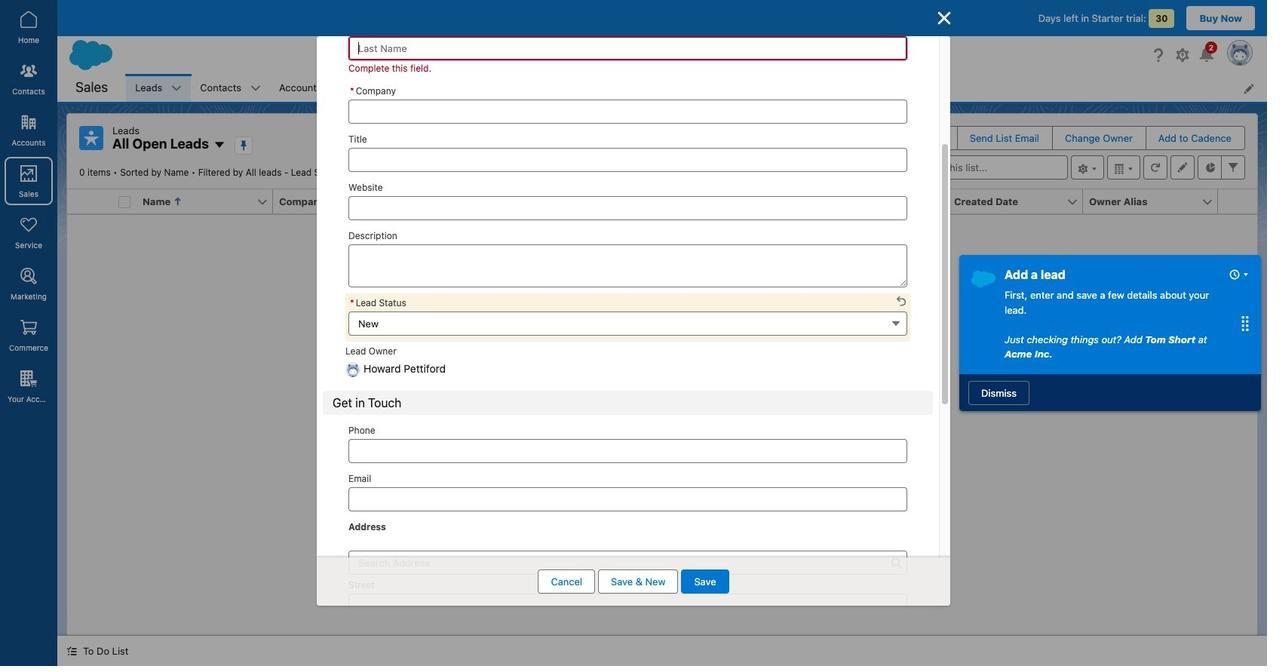 Task type: vqa. For each thing, say whether or not it's contained in the screenshot.
1st Select An Option "text box" from the left
no



Task type: describe. For each thing, give the bounding box(es) containing it.
state/province element
[[408, 189, 552, 214]]

created date element
[[948, 189, 1092, 214]]

action element
[[1218, 189, 1258, 214]]

cell inside all open leads|leads|list view element
[[112, 189, 137, 214]]

action image
[[1218, 189, 1258, 213]]

name element
[[137, 189, 282, 214]]



Task type: locate. For each thing, give the bounding box(es) containing it.
status
[[432, 322, 893, 503]]

text default image
[[66, 646, 77, 657]]

None text field
[[349, 99, 908, 123], [349, 147, 908, 172], [349, 196, 908, 220], [349, 99, 908, 123], [349, 147, 908, 172], [349, 196, 908, 220]]

select list display image
[[1107, 155, 1141, 180]]

2 list item from the left
[[191, 74, 270, 102]]

email element
[[678, 189, 822, 214]]

list item
[[126, 74, 191, 102], [191, 74, 270, 102], [270, 74, 350, 102], [350, 74, 451, 102], [700, 74, 760, 102]]

company element
[[273, 189, 417, 214]]

item number element
[[67, 189, 112, 214]]

inverse image
[[935, 9, 954, 27]]

lead status element
[[813, 189, 957, 214]]

list
[[126, 74, 1267, 102]]

1 list item from the left
[[126, 74, 191, 102]]

Search All Open Leads list view. search field
[[887, 155, 1068, 180]]

5 list item from the left
[[700, 74, 760, 102]]

all open leads status
[[79, 167, 351, 178]]

phone element
[[543, 189, 687, 214]]

Last Name text field
[[349, 36, 908, 60]]

owner alias element
[[1083, 189, 1227, 214]]

3 list item from the left
[[270, 74, 350, 102]]

cell
[[112, 189, 137, 214]]

Lead Status - Current Selection: New button
[[349, 311, 908, 335]]

all open leads|leads|list view element
[[66, 113, 1258, 636]]

list view controls image
[[1071, 155, 1104, 180]]

item number image
[[67, 189, 112, 213]]

4 list item from the left
[[350, 74, 451, 102]]

None text field
[[349, 244, 908, 287], [349, 439, 908, 464], [349, 488, 908, 512], [349, 244, 908, 287], [349, 439, 908, 464], [349, 488, 908, 512]]



